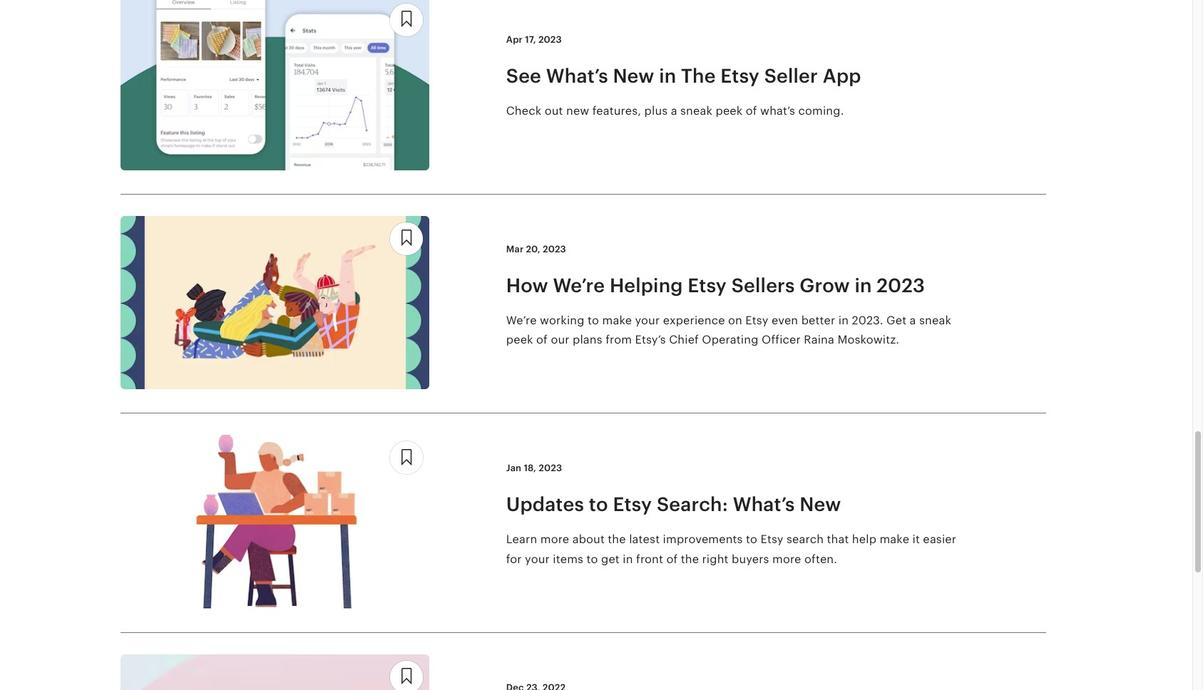 Task type: locate. For each thing, give the bounding box(es) containing it.
latest
[[629, 533, 660, 547]]

make left 'it'
[[880, 533, 909, 547]]

etsy inside how we're helping etsy sellers grow in 2023 'link'
[[688, 275, 727, 297]]

we're
[[553, 275, 605, 297], [506, 314, 537, 327]]

1 vertical spatial a
[[910, 314, 916, 327]]

your right "for"
[[525, 553, 550, 566]]

get
[[601, 553, 620, 566]]

a
[[671, 104, 677, 118], [910, 314, 916, 327]]

0 horizontal spatial a
[[671, 104, 677, 118]]

peek
[[716, 104, 743, 118], [506, 333, 533, 347]]

2 horizontal spatial of
[[746, 104, 757, 118]]

0 horizontal spatial new
[[613, 65, 654, 87]]

1 horizontal spatial we're
[[553, 275, 605, 297]]

0 horizontal spatial sneak
[[680, 104, 713, 118]]

in
[[659, 65, 676, 87], [855, 275, 872, 297], [839, 314, 849, 327], [623, 553, 633, 566]]

it
[[913, 533, 920, 547]]

what's
[[760, 104, 795, 118]]

etsy
[[721, 65, 760, 87], [688, 275, 727, 297], [746, 314, 769, 327], [613, 494, 652, 516], [761, 533, 784, 547]]

etsy's
[[635, 333, 666, 347]]

more up items
[[540, 533, 569, 547]]

1 horizontal spatial a
[[910, 314, 916, 327]]

plans
[[573, 333, 603, 347]]

the down improvements at the right of page
[[681, 553, 699, 566]]

new inside updates to etsy search: what's new link
[[800, 494, 841, 516]]

more
[[540, 533, 569, 547], [772, 553, 801, 566]]

make
[[602, 314, 632, 327], [880, 533, 909, 547]]

1 vertical spatial we're
[[506, 314, 537, 327]]

1 horizontal spatial new
[[800, 494, 841, 516]]

we're inside 'we're working to make your experience on etsy even better in 2023. get a sneak peek of our plans from etsy's chief operating officer raina moskowitz.'
[[506, 314, 537, 327]]

your
[[635, 314, 660, 327], [525, 553, 550, 566]]

search
[[787, 533, 824, 547]]

new up search
[[800, 494, 841, 516]]

jan
[[506, 463, 522, 474]]

the up get on the bottom of page
[[608, 533, 626, 547]]

see
[[506, 65, 541, 87]]

0 vertical spatial we're
[[553, 275, 605, 297]]

of inside "learn more about the latest improvements to etsy search that help make it easier for your items to get in front of the right buyers more often."
[[666, 553, 678, 566]]

more down search
[[772, 553, 801, 566]]

1 vertical spatial sneak
[[919, 314, 952, 327]]

make up from
[[602, 314, 632, 327]]

from
[[606, 333, 632, 347]]

what's up search
[[733, 494, 795, 516]]

peek left 'our' in the left of the page
[[506, 333, 533, 347]]

to up buyers
[[746, 533, 758, 547]]

moskowitz.
[[838, 333, 900, 347]]

2023 for how we're helping etsy sellers grow in 2023
[[543, 244, 566, 255]]

etsy up experience
[[688, 275, 727, 297]]

1 vertical spatial of
[[536, 333, 548, 347]]

for
[[506, 553, 522, 566]]

your up etsy's
[[635, 314, 660, 327]]

updates
[[506, 494, 584, 516]]

we're up working
[[553, 275, 605, 297]]

etsy right the on
[[746, 314, 769, 327]]

the
[[608, 533, 626, 547], [681, 553, 699, 566]]

0 vertical spatial your
[[635, 314, 660, 327]]

2023 right 17,
[[538, 34, 562, 45]]

new inside the see what's new in the etsy seller app link
[[613, 65, 654, 87]]

buyers
[[732, 553, 769, 566]]

20,
[[526, 244, 540, 255]]

we're down how at the top left
[[506, 314, 537, 327]]

1 horizontal spatial peek
[[716, 104, 743, 118]]

0 vertical spatial new
[[613, 65, 654, 87]]

improvements
[[663, 533, 743, 547]]

1 horizontal spatial more
[[772, 553, 801, 566]]

to up plans
[[588, 314, 599, 327]]

better
[[801, 314, 835, 327]]

17,
[[525, 34, 536, 45]]

what's
[[546, 65, 608, 87], [733, 494, 795, 516]]

1 vertical spatial new
[[800, 494, 841, 516]]

in inside "learn more about the latest improvements to etsy search that help make it easier for your items to get in front of the right buyers more often."
[[623, 553, 633, 566]]

1 horizontal spatial make
[[880, 533, 909, 547]]

items
[[553, 553, 584, 566]]

2 vertical spatial of
[[666, 553, 678, 566]]

features,
[[593, 104, 641, 118]]

1 vertical spatial the
[[681, 553, 699, 566]]

updates to etsy search: what's new image
[[121, 435, 429, 609]]

etsy inside "learn more about the latest improvements to etsy search that help make it easier for your items to get in front of the right buyers more often."
[[761, 533, 784, 547]]

plus
[[644, 104, 668, 118]]

etsy up buyers
[[761, 533, 784, 547]]

0 horizontal spatial we're
[[506, 314, 537, 327]]

etsy inside the see what's new in the etsy seller app link
[[721, 65, 760, 87]]

in up "2023."
[[855, 275, 872, 297]]

in left the
[[659, 65, 676, 87]]

0 vertical spatial more
[[540, 533, 569, 547]]

1 horizontal spatial of
[[666, 553, 678, 566]]

helping
[[610, 275, 683, 297]]

working
[[540, 314, 585, 327]]

2023 up get
[[877, 275, 925, 297]]

the
[[681, 65, 716, 87]]

experience
[[663, 314, 725, 327]]

sneak right get
[[919, 314, 952, 327]]

1 horizontal spatial the
[[681, 553, 699, 566]]

0 vertical spatial sneak
[[680, 104, 713, 118]]

in left "2023."
[[839, 314, 849, 327]]

1 vertical spatial more
[[772, 553, 801, 566]]

seller
[[764, 65, 818, 87]]

1 horizontal spatial sneak
[[919, 314, 952, 327]]

2023 right 18,
[[539, 463, 562, 474]]

1 vertical spatial your
[[525, 553, 550, 566]]

18,
[[524, 463, 536, 474]]

1 vertical spatial what's
[[733, 494, 795, 516]]

of
[[746, 104, 757, 118], [536, 333, 548, 347], [666, 553, 678, 566]]

0 horizontal spatial what's
[[546, 65, 608, 87]]

what's up new
[[546, 65, 608, 87]]

of right front
[[666, 553, 678, 566]]

of left what's
[[746, 104, 757, 118]]

to
[[588, 314, 599, 327], [589, 494, 608, 516], [746, 533, 758, 547], [587, 553, 598, 566]]

0 vertical spatial make
[[602, 314, 632, 327]]

apr 17, 2023
[[506, 34, 562, 45]]

0 horizontal spatial make
[[602, 314, 632, 327]]

a right get
[[910, 314, 916, 327]]

make inside "learn more about the latest improvements to etsy search that help make it easier for your items to get in front of the right buyers more often."
[[880, 533, 909, 547]]

1 vertical spatial peek
[[506, 333, 533, 347]]

sneak
[[680, 104, 713, 118], [919, 314, 952, 327]]

0 horizontal spatial peek
[[506, 333, 533, 347]]

0 horizontal spatial the
[[608, 533, 626, 547]]

easier
[[923, 533, 957, 547]]

your inside 'we're working to make your experience on etsy even better in 2023. get a sneak peek of our plans from etsy's chief operating officer raina moskowitz.'
[[635, 314, 660, 327]]

0 vertical spatial a
[[671, 104, 677, 118]]

grow
[[800, 275, 850, 297]]

search:
[[657, 494, 728, 516]]

etsy right the
[[721, 65, 760, 87]]

1 horizontal spatial your
[[635, 314, 660, 327]]

of left 'our' in the left of the page
[[536, 333, 548, 347]]

etsy up latest
[[613, 494, 652, 516]]

2023 right the 20,
[[543, 244, 566, 255]]

2023
[[538, 34, 562, 45], [543, 244, 566, 255], [877, 275, 925, 297], [539, 463, 562, 474]]

1 vertical spatial make
[[880, 533, 909, 547]]

in right get on the bottom of page
[[623, 553, 633, 566]]

new up features,
[[613, 65, 654, 87]]

new
[[613, 65, 654, 87], [800, 494, 841, 516]]

a right plus
[[671, 104, 677, 118]]

how
[[506, 275, 548, 297]]

sneak down the
[[680, 104, 713, 118]]

in inside 'we're working to make your experience on etsy even better in 2023. get a sneak peek of our plans from etsy's chief operating officer raina moskowitz.'
[[839, 314, 849, 327]]

peek down the see what's new in the etsy seller app link in the top of the page
[[716, 104, 743, 118]]

0 horizontal spatial your
[[525, 553, 550, 566]]

0 horizontal spatial of
[[536, 333, 548, 347]]



Task type: describe. For each thing, give the bounding box(es) containing it.
your inside "learn more about the latest improvements to etsy search that help make it easier for your items to get in front of the right buyers more often."
[[525, 553, 550, 566]]

officer
[[762, 333, 801, 347]]

check
[[506, 104, 542, 118]]

in inside 'link'
[[855, 275, 872, 297]]

jan 18, 2023
[[506, 463, 562, 474]]

of inside 'we're working to make your experience on etsy even better in 2023. get a sneak peek of our plans from etsy's chief operating officer raina moskowitz.'
[[536, 333, 548, 347]]

chief
[[669, 333, 699, 347]]

2023 for updates to etsy search: what's new
[[539, 463, 562, 474]]

to up about
[[589, 494, 608, 516]]

coming.
[[799, 104, 844, 118]]

2023 inside 'link'
[[877, 275, 925, 297]]

help
[[852, 533, 877, 547]]

sneak inside 'we're working to make your experience on etsy even better in 2023. get a sneak peek of our plans from etsy's chief operating officer raina moskowitz.'
[[919, 314, 952, 327]]

mar 20, 2023
[[506, 244, 566, 255]]

that
[[827, 533, 849, 547]]

0 vertical spatial the
[[608, 533, 626, 547]]

0 vertical spatial peek
[[716, 104, 743, 118]]

how we're helping etsy sellers grow in 2023
[[506, 275, 925, 297]]

1 horizontal spatial what's
[[733, 494, 795, 516]]

we're working to make your experience on etsy even better in 2023. get a sneak peek of our plans from etsy's chief operating officer raina moskowitz.
[[506, 314, 952, 347]]

updates to etsy search: what's new
[[506, 494, 841, 516]]

operating
[[702, 333, 759, 347]]

0 vertical spatial of
[[746, 104, 757, 118]]

check out new features, plus a sneak peek of what's coming.
[[506, 104, 844, 118]]

mar
[[506, 244, 524, 255]]

to inside 'we're working to make your experience on etsy even better in 2023. get a sneak peek of our plans from etsy's chief operating officer raina moskowitz.'
[[588, 314, 599, 327]]

often.
[[804, 553, 837, 566]]

see what's new in the etsy seller app image
[[121, 0, 429, 170]]

new
[[566, 104, 589, 118]]

even
[[772, 314, 798, 327]]

peek inside 'we're working to make your experience on etsy even better in 2023. get a sneak peek of our plans from etsy's chief operating officer raina moskowitz.'
[[506, 333, 533, 347]]

see what's new in the etsy seller app
[[506, 65, 861, 87]]

our
[[551, 333, 570, 347]]

to left get on the bottom of page
[[587, 553, 598, 566]]

etsy inside updates to etsy search: what's new link
[[613, 494, 652, 516]]

a inside 'we're working to make your experience on etsy even better in 2023. get a sneak peek of our plans from etsy's chief operating officer raina moskowitz.'
[[910, 314, 916, 327]]

we're inside how we're helping etsy sellers grow in 2023 'link'
[[553, 275, 605, 297]]

2023 for see what's new in the etsy seller app
[[538, 34, 562, 45]]

2023.
[[852, 314, 884, 327]]

right
[[702, 553, 729, 566]]

out
[[545, 104, 563, 118]]

raina
[[804, 333, 835, 347]]

sellers
[[732, 275, 795, 297]]

how we're helping etsy sellers grow in 2023 image
[[121, 216, 429, 390]]

about
[[573, 533, 605, 547]]

0 vertical spatial what's
[[546, 65, 608, 87]]

updates to etsy search: what's new link
[[506, 492, 963, 517]]

on
[[728, 314, 742, 327]]

app
[[823, 65, 861, 87]]

get
[[887, 314, 907, 327]]

learn more about the latest improvements to etsy search that help make it easier for your items to get in front of the right buyers more often.
[[506, 533, 957, 566]]

etsy inside 'we're working to make your experience on etsy even better in 2023. get a sneak peek of our plans from etsy's chief operating officer raina moskowitz.'
[[746, 314, 769, 327]]

how we're helping etsy sellers grow in 2023 link
[[506, 273, 963, 298]]

0 horizontal spatial more
[[540, 533, 569, 547]]

apr
[[506, 34, 523, 45]]

see what's new in the etsy seller app link
[[506, 64, 963, 89]]

make inside 'we're working to make your experience on etsy even better in 2023. get a sneak peek of our plans from etsy's chief operating officer raina moskowitz.'
[[602, 314, 632, 327]]

learn
[[506, 533, 537, 547]]

front
[[636, 553, 663, 566]]



Task type: vqa. For each thing, say whether or not it's contained in the screenshot.
items
yes



